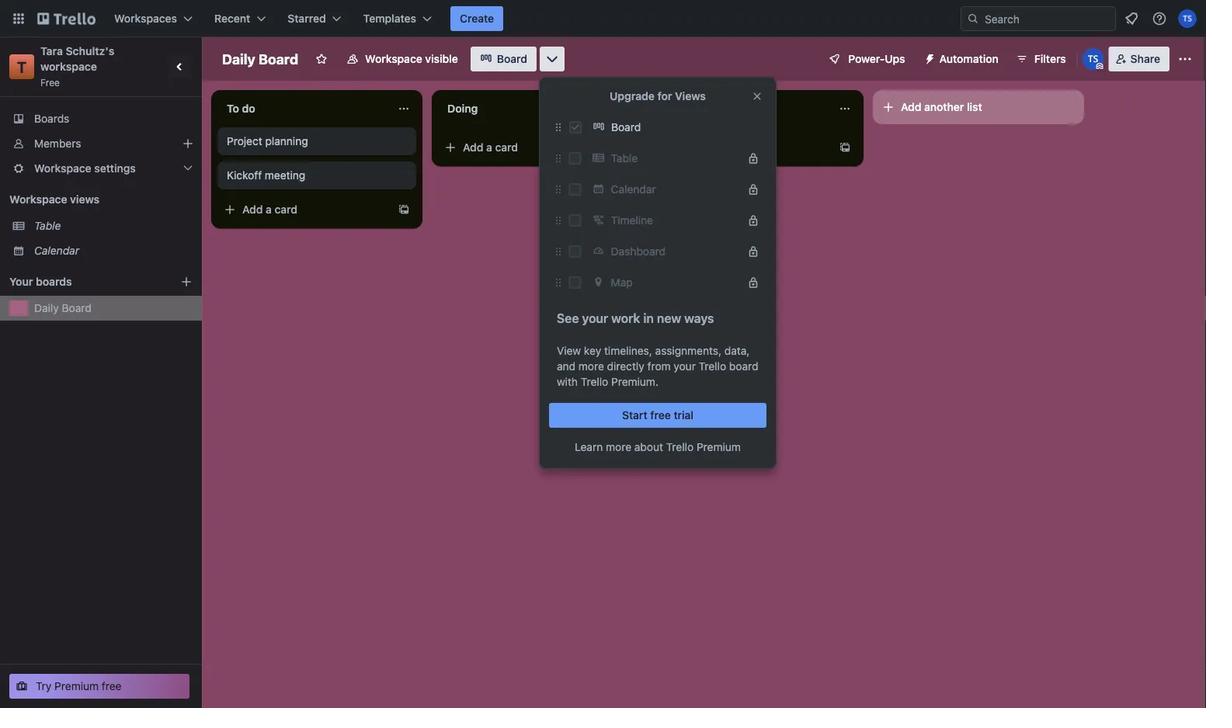 Task type: locate. For each thing, give the bounding box(es) containing it.
show menu image
[[1178, 51, 1194, 67]]

board left the star or unstar board 'icon'
[[259, 51, 299, 67]]

0 horizontal spatial board link
[[471, 47, 537, 72]]

table link
[[34, 218, 193, 234]]

0 horizontal spatial add
[[242, 203, 263, 216]]

more
[[579, 360, 605, 373], [606, 441, 632, 454]]

0 vertical spatial add a card
[[463, 141, 518, 154]]

done
[[668, 102, 696, 115]]

0 vertical spatial trello
[[699, 360, 727, 373]]

0 vertical spatial table
[[611, 152, 638, 165]]

0 vertical spatial daily
[[222, 51, 256, 67]]

1 horizontal spatial your
[[674, 360, 696, 373]]

add a card button for doing
[[438, 135, 612, 160]]

share button
[[1110, 47, 1170, 72]]

card
[[495, 141, 518, 154], [275, 203, 298, 216]]

meeting
[[265, 169, 306, 182]]

your
[[582, 311, 609, 326], [674, 360, 696, 373]]

daily board inside text box
[[222, 51, 299, 67]]

0 horizontal spatial a
[[266, 203, 272, 216]]

add
[[902, 101, 922, 113], [463, 141, 484, 154], [242, 203, 263, 216]]

1 vertical spatial add a card button
[[218, 197, 392, 222]]

1 vertical spatial a
[[266, 203, 272, 216]]

primary element
[[0, 0, 1207, 37]]

1 vertical spatial workspace
[[34, 162, 91, 175]]

learn more about trello premium
[[575, 441, 741, 454]]

free right try
[[102, 680, 122, 693]]

free left trial
[[651, 409, 671, 422]]

card down meeting
[[275, 203, 298, 216]]

1 horizontal spatial card
[[495, 141, 518, 154]]

members
[[34, 137, 81, 150]]

2 horizontal spatial add
[[902, 101, 922, 113]]

1 vertical spatial add a card
[[242, 203, 298, 216]]

1 horizontal spatial daily board
[[222, 51, 299, 67]]

add a card down the 'doing'
[[463, 141, 518, 154]]

board down the "your boards with 1 items" element
[[62, 302, 91, 315]]

daily board
[[222, 51, 299, 67], [34, 302, 91, 315]]

trello inside learn more about trello premium link
[[667, 441, 694, 454]]

upgrade for views
[[610, 90, 706, 103]]

board left customize views image
[[497, 52, 528, 65]]

premium right try
[[55, 680, 99, 693]]

daily board down recent popup button
[[222, 51, 299, 67]]

boards link
[[0, 106, 202, 131]]

0 vertical spatial more
[[579, 360, 605, 373]]

0 vertical spatial your
[[582, 311, 609, 326]]

workspace
[[365, 52, 423, 65], [34, 162, 91, 175], [9, 193, 67, 206]]

trello
[[699, 360, 727, 373], [581, 376, 609, 389], [667, 441, 694, 454]]

daily board down boards
[[34, 302, 91, 315]]

0 vertical spatial add a card button
[[438, 135, 612, 160]]

do
[[242, 102, 255, 115]]

trello right with
[[581, 376, 609, 389]]

1 horizontal spatial calendar
[[611, 183, 656, 196]]

board link
[[471, 47, 537, 72], [588, 115, 767, 140]]

add down kickoff
[[242, 203, 263, 216]]

0 vertical spatial create from template… image
[[619, 141, 631, 154]]

power-ups
[[849, 52, 906, 65]]

timeline
[[611, 214, 654, 227]]

table down workspace views
[[34, 220, 61, 232]]

workspace settings
[[34, 162, 136, 175]]

learn
[[575, 441, 603, 454]]

your boards with 1 items element
[[9, 273, 157, 291]]

1 horizontal spatial add a card button
[[438, 135, 612, 160]]

trello down assignments,
[[699, 360, 727, 373]]

workspace left "views"
[[9, 193, 67, 206]]

0 vertical spatial free
[[651, 409, 671, 422]]

1 vertical spatial card
[[275, 203, 298, 216]]

trello right about
[[667, 441, 694, 454]]

1 horizontal spatial more
[[606, 441, 632, 454]]

create from template… image for doing
[[619, 141, 631, 154]]

add a card
[[463, 141, 518, 154], [242, 203, 298, 216]]

learn more about trello premium link
[[575, 440, 741, 455]]

0 horizontal spatial more
[[579, 360, 605, 373]]

power-ups button
[[818, 47, 915, 72]]

doing
[[448, 102, 478, 115]]

add a card button for to do
[[218, 197, 392, 222]]

kickoff
[[227, 169, 262, 182]]

add a card button down kickoff meeting link
[[218, 197, 392, 222]]

free
[[651, 409, 671, 422], [102, 680, 122, 693]]

board link down the for
[[588, 115, 767, 140]]

your down assignments,
[[674, 360, 696, 373]]

add for doing
[[463, 141, 484, 154]]

for
[[658, 90, 673, 103]]

open information menu image
[[1153, 11, 1168, 26]]

start free trial link
[[549, 403, 767, 428]]

1 vertical spatial your
[[674, 360, 696, 373]]

add left the another
[[902, 101, 922, 113]]

1 vertical spatial add
[[463, 141, 484, 154]]

1 horizontal spatial a
[[487, 141, 493, 154]]

0 horizontal spatial free
[[102, 680, 122, 693]]

your
[[9, 276, 33, 288]]

1 vertical spatial daily board
[[34, 302, 91, 315]]

workspace down members
[[34, 162, 91, 175]]

workspace visible
[[365, 52, 458, 65]]

add inside button
[[902, 101, 922, 113]]

and
[[557, 360, 576, 373]]

automation button
[[918, 47, 1009, 72]]

workspaces button
[[105, 6, 202, 31]]

map
[[611, 276, 633, 289]]

2 vertical spatial trello
[[667, 441, 694, 454]]

card down doing text box
[[495, 141, 518, 154]]

0 vertical spatial workspace
[[365, 52, 423, 65]]

see
[[557, 311, 579, 326]]

more right the 'learn'
[[606, 441, 632, 454]]

a down the kickoff meeting
[[266, 203, 272, 216]]

Doing text field
[[438, 96, 609, 121]]

workspace inside button
[[365, 52, 423, 65]]

start free trial
[[623, 409, 694, 422]]

1 horizontal spatial add
[[463, 141, 484, 154]]

share
[[1131, 52, 1161, 65]]

add a card button down doing text box
[[438, 135, 612, 160]]

2 vertical spatial add
[[242, 203, 263, 216]]

0 horizontal spatial your
[[582, 311, 609, 326]]

this member is an admin of this board. image
[[1097, 63, 1104, 70]]

1 vertical spatial daily
[[34, 302, 59, 315]]

1 vertical spatial trello
[[581, 376, 609, 389]]

start
[[623, 409, 648, 422]]

0 horizontal spatial add a card button
[[218, 197, 392, 222]]

1 vertical spatial board link
[[588, 115, 767, 140]]

views
[[70, 193, 100, 206]]

0 horizontal spatial daily
[[34, 302, 59, 315]]

close popover image
[[752, 90, 764, 103]]

calendar
[[611, 183, 656, 196], [34, 244, 79, 257]]

calendar up boards
[[34, 244, 79, 257]]

add a card button
[[438, 135, 612, 160], [218, 197, 392, 222]]

workspace inside popup button
[[34, 162, 91, 175]]

1 vertical spatial premium
[[55, 680, 99, 693]]

free inside button
[[102, 680, 122, 693]]

add down the 'doing'
[[463, 141, 484, 154]]

premium
[[697, 441, 741, 454], [55, 680, 99, 693]]

tara schultz (taraschultz7) image
[[1083, 48, 1105, 70]]

2 horizontal spatial trello
[[699, 360, 727, 373]]

0 vertical spatial a
[[487, 141, 493, 154]]

1 vertical spatial free
[[102, 680, 122, 693]]

0 vertical spatial card
[[495, 141, 518, 154]]

1 horizontal spatial trello
[[667, 441, 694, 454]]

from
[[648, 360, 671, 373]]

2 vertical spatial workspace
[[9, 193, 67, 206]]

1 vertical spatial table
[[34, 220, 61, 232]]

0 vertical spatial premium
[[697, 441, 741, 454]]

boards
[[34, 112, 69, 125]]

create
[[460, 12, 494, 25]]

project planning
[[227, 135, 308, 148]]

board
[[259, 51, 299, 67], [497, 52, 528, 65], [612, 121, 641, 134], [62, 302, 91, 315]]

0 horizontal spatial create from template… image
[[398, 204, 410, 216]]

daily down recent popup button
[[222, 51, 256, 67]]

1 horizontal spatial daily
[[222, 51, 256, 67]]

table up timeline
[[611, 152, 638, 165]]

0 horizontal spatial premium
[[55, 680, 99, 693]]

add for to do
[[242, 203, 263, 216]]

1 horizontal spatial table
[[611, 152, 638, 165]]

1 horizontal spatial create from template… image
[[619, 141, 631, 154]]

to
[[227, 102, 239, 115]]

premium down start free trial link
[[697, 441, 741, 454]]

1 vertical spatial more
[[606, 441, 632, 454]]

daily down your boards
[[34, 302, 59, 315]]

1 horizontal spatial add a card
[[463, 141, 518, 154]]

1 horizontal spatial premium
[[697, 441, 741, 454]]

more down key
[[579, 360, 605, 373]]

board inside text box
[[259, 51, 299, 67]]

more inside learn more about trello premium link
[[606, 441, 632, 454]]

workspace for workspace settings
[[34, 162, 91, 175]]

view key timelines, assignments, data, and more directly from your trello board with trello premium.
[[557, 345, 759, 389]]

0 vertical spatial add
[[902, 101, 922, 113]]

customize views image
[[545, 51, 560, 67]]

project
[[227, 135, 262, 148]]

1 vertical spatial calendar
[[34, 244, 79, 257]]

0 vertical spatial calendar
[[611, 183, 656, 196]]

calendar link
[[34, 243, 193, 259]]

1 vertical spatial create from template… image
[[398, 204, 410, 216]]

key
[[584, 345, 602, 358]]

create from template… image
[[619, 141, 631, 154], [398, 204, 410, 216]]

board link down create button
[[471, 47, 537, 72]]

daily
[[222, 51, 256, 67], [34, 302, 59, 315]]

0 horizontal spatial trello
[[581, 376, 609, 389]]

add a card down the kickoff meeting
[[242, 203, 298, 216]]

starred
[[288, 12, 326, 25]]

workspace down templates "dropdown button"
[[365, 52, 423, 65]]

0 vertical spatial daily board
[[222, 51, 299, 67]]

0 horizontal spatial add a card
[[242, 203, 298, 216]]

workspaces
[[114, 12, 177, 25]]

premium inside "try premium free" button
[[55, 680, 99, 693]]

calendar up timeline
[[611, 183, 656, 196]]

0 horizontal spatial card
[[275, 203, 298, 216]]

your right 'see'
[[582, 311, 609, 326]]

a down doing text box
[[487, 141, 493, 154]]

ups
[[885, 52, 906, 65]]

Done text field
[[659, 96, 830, 121]]

a
[[487, 141, 493, 154], [266, 203, 272, 216]]



Task type: describe. For each thing, give the bounding box(es) containing it.
try premium free button
[[9, 675, 190, 699]]

0 horizontal spatial table
[[34, 220, 61, 232]]

try premium free
[[36, 680, 122, 693]]

t link
[[9, 54, 34, 79]]

daily board link
[[34, 301, 193, 316]]

Board name text field
[[215, 47, 306, 72]]

tara schultz's workspace free
[[40, 45, 117, 88]]

Search field
[[980, 7, 1116, 30]]

card for to do
[[275, 203, 298, 216]]

sm image
[[918, 47, 940, 68]]

boards
[[36, 276, 72, 288]]

automation
[[940, 52, 999, 65]]

0 vertical spatial board link
[[471, 47, 537, 72]]

timelines,
[[605, 345, 653, 358]]

templates
[[363, 12, 417, 25]]

schultz's
[[66, 45, 114, 58]]

create from template… image
[[839, 141, 852, 154]]

premium.
[[612, 376, 659, 389]]

star or unstar board image
[[316, 53, 328, 65]]

board
[[730, 360, 759, 373]]

add another list
[[902, 101, 983, 113]]

upgrade
[[610, 90, 655, 103]]

1 horizontal spatial free
[[651, 409, 671, 422]]

daily inside text box
[[222, 51, 256, 67]]

workspace
[[40, 60, 97, 73]]

trial
[[674, 409, 694, 422]]

a for to do
[[266, 203, 272, 216]]

new
[[657, 311, 682, 326]]

back to home image
[[37, 6, 96, 31]]

starred button
[[278, 6, 351, 31]]

t
[[17, 58, 27, 76]]

card for doing
[[495, 141, 518, 154]]

view
[[557, 345, 581, 358]]

add another list button
[[874, 90, 1085, 124]]

1 horizontal spatial board link
[[588, 115, 767, 140]]

templates button
[[354, 6, 441, 31]]

add a card for to do
[[242, 203, 298, 216]]

search image
[[968, 12, 980, 25]]

recent button
[[205, 6, 275, 31]]

kickoff meeting link
[[227, 168, 407, 183]]

create from template… image for to do
[[398, 204, 410, 216]]

workspace navigation collapse icon image
[[169, 56, 191, 78]]

members link
[[0, 131, 202, 156]]

workspace visible button
[[337, 47, 468, 72]]

your boards
[[9, 276, 72, 288]]

more inside view key timelines, assignments, data, and more directly from your trello board with trello premium.
[[579, 360, 605, 373]]

planning
[[265, 135, 308, 148]]

see your work in new ways
[[557, 311, 715, 326]]

visible
[[425, 52, 458, 65]]

power-
[[849, 52, 885, 65]]

workspace for workspace views
[[9, 193, 67, 206]]

kickoff meeting
[[227, 169, 306, 182]]

workspace for workspace visible
[[365, 52, 423, 65]]

your inside view key timelines, assignments, data, and more directly from your trello board with trello premium.
[[674, 360, 696, 373]]

ways
[[685, 311, 715, 326]]

views
[[675, 90, 706, 103]]

assignments,
[[656, 345, 722, 358]]

add a card for doing
[[463, 141, 518, 154]]

list
[[968, 101, 983, 113]]

another
[[925, 101, 965, 113]]

workspace settings button
[[0, 156, 202, 181]]

with
[[557, 376, 578, 389]]

work
[[612, 311, 641, 326]]

about
[[635, 441, 664, 454]]

project planning link
[[227, 134, 407, 149]]

data,
[[725, 345, 750, 358]]

recent
[[215, 12, 250, 25]]

directly
[[607, 360, 645, 373]]

0 horizontal spatial calendar
[[34, 244, 79, 257]]

tara schultz (taraschultz7) image
[[1179, 9, 1198, 28]]

tara
[[40, 45, 63, 58]]

a for doing
[[487, 141, 493, 154]]

filters
[[1035, 52, 1067, 65]]

create button
[[451, 6, 504, 31]]

filters button
[[1012, 47, 1072, 72]]

dashboard
[[611, 245, 666, 258]]

settings
[[94, 162, 136, 175]]

workspace views
[[9, 193, 100, 206]]

try
[[36, 680, 52, 693]]

board down upgrade
[[612, 121, 641, 134]]

add board image
[[180, 276, 193, 288]]

0 notifications image
[[1123, 9, 1142, 28]]

0 horizontal spatial daily board
[[34, 302, 91, 315]]

tara schultz's workspace link
[[40, 45, 117, 73]]

in
[[644, 311, 654, 326]]

to do
[[227, 102, 255, 115]]

To do text field
[[218, 96, 389, 121]]

free
[[40, 77, 60, 88]]

premium inside learn more about trello premium link
[[697, 441, 741, 454]]



Task type: vqa. For each thing, say whether or not it's contained in the screenshot.
Engineering link
no



